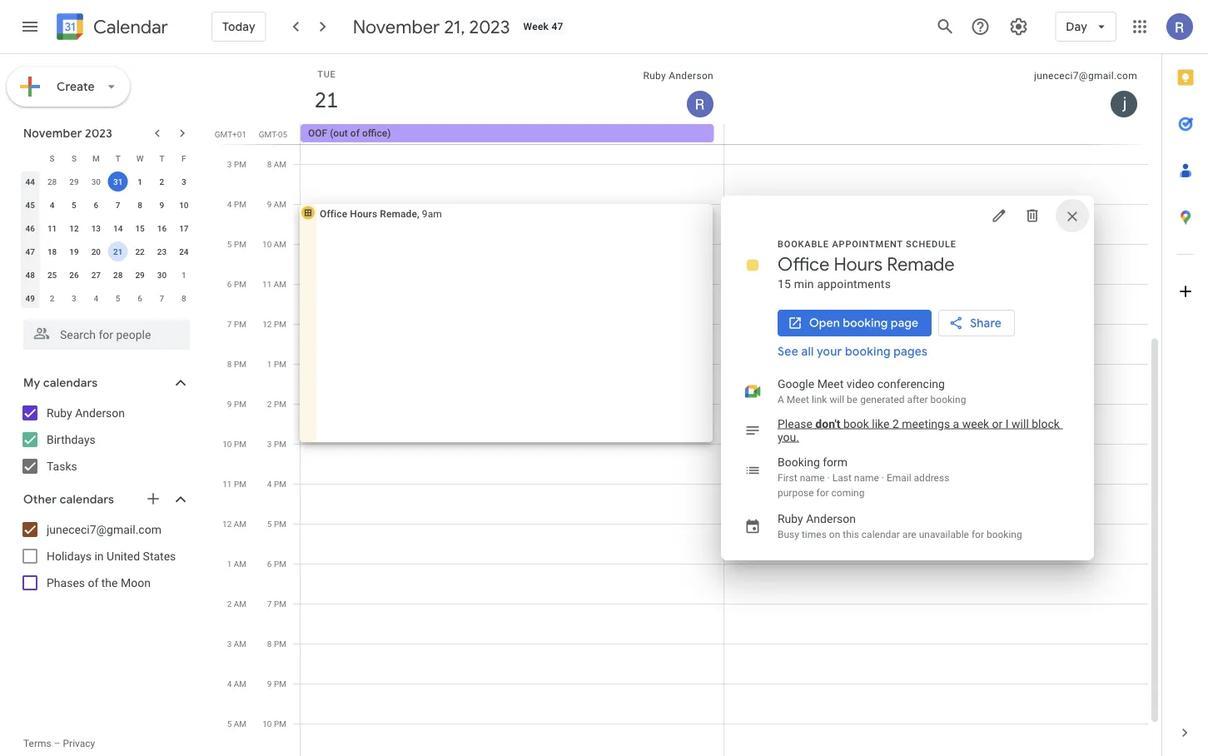 Task type: vqa. For each thing, say whether or not it's contained in the screenshot.
26 column header on the top
no



Task type: describe. For each thing, give the bounding box(es) containing it.
schedule
[[906, 239, 957, 249]]

10 am
[[262, 239, 287, 249]]

4 up 5 am
[[227, 679, 232, 689]]

other calendars list
[[3, 517, 207, 597]]

busy
[[778, 529, 800, 541]]

6 down october 30 element
[[94, 200, 98, 210]]

8 right december 7 element on the left top of page
[[182, 293, 186, 303]]

pm up the 12 am
[[234, 479, 247, 489]]

21 column header
[[301, 54, 725, 124]]

11 for 11 pm
[[223, 479, 232, 489]]

6 right 'december 5' element
[[138, 293, 142, 303]]

0 vertical spatial 8 pm
[[227, 359, 247, 369]]

w
[[136, 153, 144, 163]]

other calendars button
[[3, 487, 207, 513]]

october 29 element
[[64, 172, 84, 192]]

5 right the 12 am
[[267, 519, 272, 529]]

10 up the 11 am
[[262, 239, 272, 249]]

terms – privacy
[[23, 738, 95, 750]]

1 vertical spatial 3 pm
[[267, 439, 287, 449]]

8 up 15 "element"
[[138, 200, 142, 210]]

form
[[823, 455, 848, 469]]

calendars for other calendars
[[60, 492, 114, 507]]

booking up see all your booking pages
[[843, 316, 889, 331]]

28 for october 28 element
[[47, 177, 57, 187]]

december 5 element
[[108, 288, 128, 308]]

12 for 12 am
[[222, 519, 232, 529]]

address
[[914, 472, 950, 484]]

am for 2 am
[[234, 599, 247, 609]]

3 right december 2 element
[[72, 293, 76, 303]]

ruby anderson inside 'my calendars' list
[[47, 406, 125, 420]]

open
[[810, 316, 841, 331]]

1 horizontal spatial 9 pm
[[267, 679, 287, 689]]

pm right 2 am
[[274, 599, 287, 609]]

tuesday, november 21 element
[[307, 81, 346, 119]]

2 pm
[[267, 399, 287, 409]]

ruby inside ruby anderson busy times on this calendar are unavailable for booking
[[778, 512, 804, 526]]

21,
[[444, 15, 465, 38]]

states
[[143, 549, 176, 563]]

hours for office hours remade , 9am
[[350, 208, 378, 220]]

29 for october 29 element
[[69, 177, 79, 187]]

pm down 2 pm
[[274, 439, 287, 449]]

3 down f
[[182, 177, 186, 187]]

11 am
[[262, 279, 287, 289]]

am for 1 am
[[234, 559, 247, 569]]

you.
[[778, 430, 800, 444]]

23 element
[[152, 242, 172, 262]]

other calendars
[[23, 492, 114, 507]]

5 left december 6 element
[[116, 293, 120, 303]]

0 horizontal spatial 9 pm
[[227, 399, 247, 409]]

oof (out of office)
[[308, 127, 391, 139]]

19 element
[[64, 242, 84, 262]]

phases
[[47, 576, 85, 590]]

calendar element
[[53, 10, 168, 47]]

23
[[157, 247, 167, 257]]

calendars for my calendars
[[43, 376, 98, 391]]

18
[[47, 247, 57, 257]]

12 for 12
[[69, 223, 79, 233]]

please
[[778, 417, 813, 431]]

today button
[[212, 7, 266, 47]]

12 for 12 pm
[[263, 319, 272, 329]]

holidays
[[47, 549, 92, 563]]

pm right 3 am
[[274, 639, 287, 649]]

december 7 element
[[152, 288, 172, 308]]

moon
[[121, 576, 151, 590]]

7 right december 6 element
[[160, 293, 164, 303]]

anderson inside 21 column header
[[669, 70, 714, 82]]

oof (out of office) button
[[301, 124, 714, 142]]

row containing 46
[[19, 217, 195, 240]]

6 left the 11 am
[[227, 279, 232, 289]]

10 right 5 am
[[263, 719, 272, 729]]

pm left 1 pm
[[234, 359, 247, 369]]

24
[[179, 247, 189, 257]]

pm right '1 am'
[[274, 559, 287, 569]]

my calendars list
[[3, 400, 207, 480]]

will inside book like 2 meetings a week or i will block you.
[[1012, 417, 1030, 431]]

all
[[802, 344, 814, 359]]

row containing 48
[[19, 263, 195, 287]]

add other calendars image
[[145, 491, 162, 507]]

booking
[[778, 455, 820, 469]]

row containing 45
[[19, 193, 195, 217]]

2 t from the left
[[159, 153, 165, 163]]

1 right 31 cell
[[138, 177, 142, 187]]

pm right the 12 am
[[274, 519, 287, 529]]

1 t from the left
[[116, 153, 121, 163]]

15 for 15
[[135, 223, 145, 233]]

8 am
[[267, 159, 287, 169]]

9 am
[[267, 199, 287, 209]]

october 31, today element
[[108, 172, 128, 192]]

december 8 element
[[174, 288, 194, 308]]

conferencing
[[878, 377, 945, 391]]

calendar
[[93, 15, 168, 39]]

this
[[843, 529, 860, 541]]

21 element
[[108, 242, 128, 262]]

20
[[91, 247, 101, 257]]

privacy
[[63, 738, 95, 750]]

0 horizontal spatial 5 pm
[[227, 239, 247, 249]]

30 for october 30 element
[[91, 177, 101, 187]]

0 vertical spatial 2023
[[470, 15, 510, 38]]

ruby anderson busy times on this calendar are unavailable for booking
[[778, 512, 1023, 541]]

november for november 21, 2023
[[353, 15, 440, 38]]

my
[[23, 376, 40, 391]]

5 am
[[227, 719, 247, 729]]

in
[[95, 549, 104, 563]]

2 for 2 pm
[[267, 399, 272, 409]]

are
[[903, 529, 917, 541]]

row containing s
[[19, 147, 195, 170]]

for inside booking form first name · last name · email address purpose for coming
[[817, 487, 829, 499]]

pm right 4 am
[[274, 679, 287, 689]]

9 left 2 pm
[[227, 399, 232, 409]]

–
[[54, 738, 60, 750]]

unavailable
[[919, 529, 970, 541]]

2 right october 31, today element
[[160, 177, 164, 187]]

2 am
[[227, 599, 247, 609]]

book
[[844, 417, 870, 431]]

november 21, 2023
[[353, 15, 510, 38]]

create button
[[7, 67, 130, 107]]

12 pm
[[263, 319, 287, 329]]

1 name from the left
[[800, 472, 825, 484]]

25
[[47, 270, 57, 280]]

booking form first name · last name · email address purpose for coming
[[778, 455, 950, 499]]

of inside button
[[351, 127, 360, 139]]

10 inside row group
[[179, 200, 189, 210]]

of inside other calendars list
[[88, 576, 99, 590]]

1 for 1 am
[[227, 559, 232, 569]]

page
[[891, 316, 919, 331]]

0 vertical spatial 7 pm
[[227, 319, 247, 329]]

10 up 11 pm
[[223, 439, 232, 449]]

13 element
[[86, 218, 106, 238]]

am for 5 am
[[234, 719, 247, 729]]

phases of the moon
[[47, 576, 151, 590]]

Search for people text field
[[33, 320, 180, 350]]

remade for office hours remade , 9am
[[380, 208, 417, 220]]

booking inside ruby anderson busy times on this calendar are unavailable for booking
[[987, 529, 1023, 541]]

1 horizontal spatial 5 pm
[[267, 519, 287, 529]]

pm right 5 am
[[274, 719, 287, 729]]

49
[[25, 293, 35, 303]]

4 am
[[227, 679, 247, 689]]

24 element
[[174, 242, 194, 262]]

1 vertical spatial 8 pm
[[267, 639, 287, 649]]

gmt-05
[[259, 129, 287, 139]]

0 horizontal spatial meet
[[787, 394, 810, 406]]

share button
[[939, 310, 1016, 337]]

16 element
[[152, 218, 172, 238]]

1 · from the left
[[828, 472, 830, 484]]

25 element
[[42, 265, 62, 285]]

november 2023 grid
[[16, 147, 195, 310]]

booking down open booking page
[[846, 344, 891, 359]]

the
[[101, 576, 118, 590]]

3 down gmt+01
[[227, 159, 232, 169]]

don't
[[816, 417, 841, 431]]

21 inside column header
[[314, 86, 337, 114]]

0 horizontal spatial 2023
[[85, 126, 113, 141]]

appointment
[[833, 239, 904, 249]]

1 horizontal spatial 10 pm
[[263, 719, 287, 729]]

be
[[847, 394, 858, 406]]

pm right 11 pm
[[274, 479, 287, 489]]

google
[[778, 377, 815, 391]]

2 for 2 am
[[227, 599, 232, 609]]

block
[[1032, 417, 1060, 431]]

week 47
[[524, 21, 564, 32]]

11 for 11
[[47, 223, 57, 233]]

pm up 2 pm
[[274, 359, 287, 369]]

12 element
[[64, 218, 84, 238]]

times
[[802, 529, 827, 541]]

purpose
[[778, 487, 814, 499]]

1 vertical spatial 4 pm
[[267, 479, 287, 489]]

05
[[278, 129, 287, 139]]

a
[[954, 417, 960, 431]]

holidays in united states
[[47, 549, 176, 563]]

20 element
[[86, 242, 106, 262]]

4 right 45
[[50, 200, 54, 210]]

coming
[[832, 487, 865, 499]]

gmt-
[[259, 129, 278, 139]]

december 2 element
[[42, 288, 62, 308]]

2 · from the left
[[882, 472, 885, 484]]

oof
[[308, 127, 328, 139]]

1 s from the left
[[50, 153, 55, 163]]

21 grid
[[213, 54, 1162, 756]]

2 s from the left
[[72, 153, 77, 163]]

14 element
[[108, 218, 128, 238]]

november for november 2023
[[23, 126, 82, 141]]

row group inside the november 2023 grid
[[19, 170, 195, 310]]

gmt+01
[[215, 129, 247, 139]]

on
[[830, 529, 841, 541]]

26
[[69, 270, 79, 280]]

pm left 12 pm at the left top of page
[[234, 319, 247, 329]]

f
[[182, 153, 186, 163]]

today
[[222, 19, 256, 34]]

30 element
[[152, 265, 172, 285]]

bookable
[[778, 239, 830, 249]]

office for office hours remade
[[778, 252, 830, 276]]

pm left the 11 am
[[234, 279, 247, 289]]

anderson inside 'my calendars' list
[[75, 406, 125, 420]]

office)
[[362, 127, 391, 139]]

9 up 10 am
[[267, 199, 272, 209]]



Task type: locate. For each thing, give the bounding box(es) containing it.
28 right 27 element
[[113, 270, 123, 280]]

10 pm
[[223, 439, 247, 449], [263, 719, 287, 729]]

21 cell
[[107, 240, 129, 263]]

calendar
[[862, 529, 900, 541]]

0 horizontal spatial ·
[[828, 472, 830, 484]]

0 vertical spatial remade
[[380, 208, 417, 220]]

1 horizontal spatial 2023
[[470, 15, 510, 38]]

create
[[57, 79, 95, 94]]

0 vertical spatial 11
[[47, 223, 57, 233]]

1 vertical spatial ruby
[[47, 406, 72, 420]]

am up 5 am
[[234, 679, 247, 689]]

0 horizontal spatial remade
[[380, 208, 417, 220]]

6
[[94, 200, 98, 210], [227, 279, 232, 289], [138, 293, 142, 303], [267, 559, 272, 569]]

46
[[25, 223, 35, 233]]

tab list
[[1163, 54, 1209, 710]]

your
[[817, 344, 843, 359]]

am up 2 am
[[234, 559, 247, 569]]

0 vertical spatial 15
[[135, 223, 145, 233]]

for inside ruby anderson busy times on this calendar are unavailable for booking
[[972, 529, 985, 541]]

first
[[778, 472, 798, 484]]

0 vertical spatial of
[[351, 127, 360, 139]]

pm left 2 pm
[[234, 399, 247, 409]]

28 element
[[108, 265, 128, 285]]

2 down 1 pm
[[267, 399, 272, 409]]

am for 11 am
[[274, 279, 287, 289]]

2 for december 2 element
[[50, 293, 54, 303]]

0 vertical spatial 12
[[69, 223, 79, 233]]

am for 3 am
[[234, 639, 247, 649]]

1 horizontal spatial 6 pm
[[267, 559, 287, 569]]

5 pm right the 12 am
[[267, 519, 287, 529]]

3 pm down 2 pm
[[267, 439, 287, 449]]

0 horizontal spatial for
[[817, 487, 829, 499]]

0 horizontal spatial 7 pm
[[227, 319, 247, 329]]

1 horizontal spatial office
[[778, 252, 830, 276]]

9 right 4 am
[[267, 679, 272, 689]]

2 inside book like 2 meetings a week or i will block you.
[[893, 417, 900, 431]]

tue
[[318, 69, 336, 79]]

will inside google meet video conferencing a meet link will be generated after booking
[[830, 394, 845, 406]]

6 pm left the 11 am
[[227, 279, 247, 289]]

office hours remade , 9am
[[320, 208, 442, 220]]

17 element
[[174, 218, 194, 238]]

booking right unavailable
[[987, 529, 1023, 541]]

0 horizontal spatial 21
[[113, 247, 123, 257]]

december 6 element
[[130, 288, 150, 308]]

junececi7@gmail.com inside 21 'grid'
[[1035, 70, 1138, 82]]

9 inside row
[[160, 200, 164, 210]]

12 am
[[222, 519, 247, 529]]

18 element
[[42, 242, 62, 262]]

10 element
[[174, 195, 194, 215]]

generated
[[861, 394, 905, 406]]

anderson up oof (out of office) row
[[669, 70, 714, 82]]

of right "(out"
[[351, 127, 360, 139]]

november up october 28 element
[[23, 126, 82, 141]]

1 horizontal spatial s
[[72, 153, 77, 163]]

0 horizontal spatial 15
[[135, 223, 145, 233]]

am for 10 am
[[274, 239, 287, 249]]

16
[[157, 223, 167, 233]]

17
[[179, 223, 189, 233]]

october 28 element
[[42, 172, 62, 192]]

1 horizontal spatial 8 pm
[[267, 639, 287, 649]]

december 4 element
[[86, 288, 106, 308]]

29 for 29 element
[[135, 270, 145, 280]]

0 vertical spatial 30
[[91, 177, 101, 187]]

5 down october 29 element
[[72, 200, 76, 210]]

week
[[524, 21, 549, 32]]

0 vertical spatial meet
[[818, 377, 844, 391]]

8 right 3 am
[[267, 639, 272, 649]]

26 element
[[64, 265, 84, 285]]

0 vertical spatial ruby
[[644, 70, 667, 82]]

ruby anderson
[[644, 70, 714, 82], [47, 406, 125, 420]]

1 horizontal spatial junececi7@gmail.com
[[1035, 70, 1138, 82]]

for left coming
[[817, 487, 829, 499]]

12 down 11 pm
[[222, 519, 232, 529]]

22 element
[[130, 242, 150, 262]]

None search field
[[0, 313, 207, 350]]

office right 9 am in the left of the page
[[320, 208, 348, 220]]

21
[[314, 86, 337, 114], [113, 247, 123, 257]]

0 horizontal spatial ruby anderson
[[47, 406, 125, 420]]

1 vertical spatial hours
[[834, 252, 883, 276]]

row containing 49
[[19, 287, 195, 310]]

december 1 element
[[174, 265, 194, 285]]

0 horizontal spatial 47
[[25, 247, 35, 257]]

0 horizontal spatial of
[[88, 576, 99, 590]]

row containing 44
[[19, 170, 195, 193]]

8 pm
[[227, 359, 247, 369], [267, 639, 287, 649]]

hours inside 21 'grid'
[[350, 208, 378, 220]]

ruby anderson up birthdays
[[47, 406, 125, 420]]

31
[[113, 177, 123, 187]]

11 down 10 am
[[262, 279, 272, 289]]

0 vertical spatial november
[[353, 15, 440, 38]]

2 horizontal spatial ruby
[[778, 512, 804, 526]]

47 inside the november 2023 grid
[[25, 247, 35, 257]]

pm left 9 am in the left of the page
[[234, 199, 247, 209]]

book like 2 meetings a week or i will block you.
[[778, 417, 1063, 444]]

1 horizontal spatial 30
[[157, 270, 167, 280]]

week
[[963, 417, 990, 431]]

4 right 10 element
[[227, 199, 232, 209]]

7 pm right 2 am
[[267, 599, 287, 609]]

pm down 1 pm
[[274, 399, 287, 409]]

(out
[[330, 127, 348, 139]]

1 vertical spatial 28
[[113, 270, 123, 280]]

2023
[[470, 15, 510, 38], [85, 126, 113, 141]]

9 pm left 2 pm
[[227, 399, 247, 409]]

1 horizontal spatial hours
[[834, 252, 883, 276]]

3 pm down gmt+01
[[227, 159, 247, 169]]

am up 12 pm at the left top of page
[[274, 279, 287, 289]]

0 horizontal spatial office
[[320, 208, 348, 220]]

october 30 element
[[86, 172, 106, 192]]

1 vertical spatial 11
[[262, 279, 272, 289]]

ruby inside 'my calendars' list
[[47, 406, 72, 420]]

11 right 46
[[47, 223, 57, 233]]

11 for 11 am
[[262, 279, 272, 289]]

last
[[833, 472, 852, 484]]

15 for 15 min appointments
[[778, 277, 792, 291]]

1 horizontal spatial 7 pm
[[267, 599, 287, 609]]

22
[[135, 247, 145, 257]]

0 horizontal spatial 30
[[91, 177, 101, 187]]

2 row from the top
[[19, 170, 195, 193]]

2 name from the left
[[855, 472, 880, 484]]

3 row from the top
[[19, 193, 195, 217]]

0 vertical spatial 47
[[552, 21, 564, 32]]

1 horizontal spatial 12
[[222, 519, 232, 529]]

1 horizontal spatial 29
[[135, 270, 145, 280]]

0 vertical spatial junececi7@gmail.com
[[1035, 70, 1138, 82]]

delete appointment schedule image
[[1025, 207, 1041, 224]]

anderson
[[669, 70, 714, 82], [75, 406, 125, 420], [807, 512, 856, 526]]

0 vertical spatial ruby anderson
[[644, 70, 714, 82]]

0 vertical spatial 28
[[47, 177, 57, 187]]

21 right 20 element
[[113, 247, 123, 257]]

am down 2 am
[[234, 639, 247, 649]]

will left be
[[830, 394, 845, 406]]

name down booking
[[800, 472, 825, 484]]

1 vertical spatial 47
[[25, 247, 35, 257]]

31 cell
[[107, 170, 129, 193]]

1 horizontal spatial for
[[972, 529, 985, 541]]

5 pm
[[227, 239, 247, 249], [267, 519, 287, 529]]

pm left 10 am
[[234, 239, 247, 249]]

1 vertical spatial office
[[778, 252, 830, 276]]

1 vertical spatial 15
[[778, 277, 792, 291]]

6 pm
[[227, 279, 247, 289], [267, 559, 287, 569]]

tasks
[[47, 459, 77, 473]]

1 vertical spatial calendars
[[60, 492, 114, 507]]

15 element
[[130, 218, 150, 238]]

3 down 2 am
[[227, 639, 232, 649]]

0 vertical spatial 4 pm
[[227, 199, 247, 209]]

30
[[91, 177, 101, 187], [157, 270, 167, 280]]

0 horizontal spatial 4 pm
[[227, 199, 247, 209]]

office hours remade heading
[[778, 252, 955, 276]]

meet
[[818, 377, 844, 391], [787, 394, 810, 406]]

15 right 14 element
[[135, 223, 145, 233]]

27 element
[[86, 265, 106, 285]]

terms link
[[23, 738, 51, 750]]

am for 12 am
[[234, 519, 247, 529]]

please don't
[[778, 417, 841, 431]]

8 pm left 1 pm
[[227, 359, 247, 369]]

hours up appointments
[[834, 252, 883, 276]]

november 2023
[[23, 126, 113, 141]]

0 horizontal spatial 10 pm
[[223, 439, 247, 449]]

row group containing 44
[[19, 170, 195, 310]]

am for 9 am
[[274, 199, 287, 209]]

6 row from the top
[[19, 263, 195, 287]]

1 horizontal spatial 3 pm
[[267, 439, 287, 449]]

15 inside "element"
[[135, 223, 145, 233]]

appointments
[[818, 277, 891, 291]]

1 horizontal spatial anderson
[[669, 70, 714, 82]]

1 vertical spatial anderson
[[75, 406, 125, 420]]

11 element
[[42, 218, 62, 238]]

8 pm right 3 am
[[267, 639, 287, 649]]

row
[[19, 147, 195, 170], [19, 170, 195, 193], [19, 193, 195, 217], [19, 217, 195, 240], [19, 240, 195, 263], [19, 263, 195, 287], [19, 287, 195, 310]]

december 3 element
[[64, 288, 84, 308]]

junececi7@gmail.com inside other calendars list
[[47, 523, 162, 537]]

1 horizontal spatial ruby
[[644, 70, 667, 82]]

1 horizontal spatial 47
[[552, 21, 564, 32]]

1 vertical spatial of
[[88, 576, 99, 590]]

1 horizontal spatial ruby anderson
[[644, 70, 714, 82]]

1 horizontal spatial ·
[[882, 472, 885, 484]]

0 horizontal spatial 3 pm
[[227, 159, 247, 169]]

0 horizontal spatial ruby
[[47, 406, 72, 420]]

am up 3 am
[[234, 599, 247, 609]]

3 am
[[227, 639, 247, 649]]

29 element
[[130, 265, 150, 285]]

office hours remade
[[778, 252, 955, 276]]

row group
[[19, 170, 195, 310]]

row containing 47
[[19, 240, 195, 263]]

0 vertical spatial 3 pm
[[227, 159, 247, 169]]

am down 8 am
[[274, 199, 287, 209]]

booking inside google meet video conferencing a meet link will be generated after booking
[[931, 394, 967, 406]]

2 right like
[[893, 417, 900, 431]]

open booking page
[[810, 316, 919, 331]]

remade
[[380, 208, 417, 220], [887, 252, 955, 276]]

2023 right 21,
[[470, 15, 510, 38]]

0 horizontal spatial junececi7@gmail.com
[[47, 523, 162, 537]]

1 vertical spatial 9 pm
[[267, 679, 287, 689]]

meet down google
[[787, 394, 810, 406]]

ruby anderson up oof (out of office) row
[[644, 70, 714, 82]]

calendars down tasks
[[60, 492, 114, 507]]

30 for 30 element on the top left of page
[[157, 270, 167, 280]]

15 left the min
[[778, 277, 792, 291]]

bookable appointment schedule
[[778, 239, 957, 249]]

0 horizontal spatial hours
[[350, 208, 378, 220]]

45
[[25, 200, 35, 210]]

pm down gmt+01
[[234, 159, 247, 169]]

tue 21
[[314, 69, 337, 114]]

1 vertical spatial 10 pm
[[263, 719, 287, 729]]

21 down tue
[[314, 86, 337, 114]]

11 pm
[[223, 479, 247, 489]]

3
[[227, 159, 232, 169], [182, 177, 186, 187], [72, 293, 76, 303], [267, 439, 272, 449], [227, 639, 232, 649]]

4 pm right 11 pm
[[267, 479, 287, 489]]

see all your booking pages link
[[778, 344, 928, 359]]

1 horizontal spatial name
[[855, 472, 880, 484]]

1 vertical spatial remade
[[887, 252, 955, 276]]

0 horizontal spatial 11
[[47, 223, 57, 233]]

0 vertical spatial office
[[320, 208, 348, 220]]

1 horizontal spatial 11
[[223, 479, 232, 489]]

or
[[993, 417, 1003, 431]]

ruby anderson inside 21 column header
[[644, 70, 714, 82]]

7 pm left 12 pm at the left top of page
[[227, 319, 247, 329]]

1 horizontal spatial meet
[[818, 377, 844, 391]]

1 am
[[227, 559, 247, 569]]

9
[[267, 199, 272, 209], [160, 200, 164, 210], [227, 399, 232, 409], [267, 679, 272, 689]]

0 vertical spatial anderson
[[669, 70, 714, 82]]

0 vertical spatial 29
[[69, 177, 79, 187]]

office inside 21 'grid'
[[320, 208, 348, 220]]

0 horizontal spatial anderson
[[75, 406, 125, 420]]

m
[[92, 153, 100, 163]]

i
[[1006, 417, 1009, 431]]

calendar heading
[[90, 15, 168, 39]]

am down 4 am
[[234, 719, 247, 729]]

7
[[116, 200, 120, 210], [160, 293, 164, 303], [227, 319, 232, 329], [267, 599, 272, 609]]

1 vertical spatial 21
[[113, 247, 123, 257]]

remade left 9am
[[380, 208, 417, 220]]

0 horizontal spatial 29
[[69, 177, 79, 187]]

share
[[971, 316, 1002, 331]]

0 horizontal spatial name
[[800, 472, 825, 484]]

0 vertical spatial 9 pm
[[227, 399, 247, 409]]

pm up 11 pm
[[234, 439, 247, 449]]

4 left 'december 5' element
[[94, 293, 98, 303]]

s up october 28 element
[[50, 153, 55, 163]]

4
[[227, 199, 232, 209], [50, 200, 54, 210], [94, 293, 98, 303], [267, 479, 272, 489], [227, 679, 232, 689]]

28 right 44
[[47, 177, 57, 187]]

29 right october 28 element
[[69, 177, 79, 187]]

1 vertical spatial 30
[[157, 270, 167, 280]]

1 vertical spatial 7 pm
[[267, 599, 287, 609]]

9 pm
[[227, 399, 247, 409], [267, 679, 287, 689]]

8 left 1 pm
[[227, 359, 232, 369]]

main drawer image
[[20, 17, 40, 37]]

30 right october 29 element
[[91, 177, 101, 187]]

2 horizontal spatial anderson
[[807, 512, 856, 526]]

1 horizontal spatial remade
[[887, 252, 955, 276]]

2 vertical spatial anderson
[[807, 512, 856, 526]]

1 horizontal spatial of
[[351, 127, 360, 139]]

junececi7@gmail.com up in
[[47, 523, 162, 537]]

2 vertical spatial ruby
[[778, 512, 804, 526]]

1 vertical spatial 6 pm
[[267, 559, 287, 569]]

am for 8 am
[[274, 159, 287, 169]]

5 row from the top
[[19, 240, 195, 263]]

13
[[91, 223, 101, 233]]

1 for december 1 element
[[182, 270, 186, 280]]

29 right 28 element
[[135, 270, 145, 280]]

settings menu image
[[1009, 17, 1029, 37]]

7 row from the top
[[19, 287, 195, 310]]

1 horizontal spatial november
[[353, 15, 440, 38]]

12 inside row
[[69, 223, 79, 233]]

min
[[795, 277, 815, 291]]

remade inside 21 'grid'
[[380, 208, 417, 220]]

15
[[135, 223, 145, 233], [778, 277, 792, 291]]

link
[[812, 394, 828, 406]]

12 right 11 element
[[69, 223, 79, 233]]

7 left 12 pm at the left top of page
[[227, 319, 232, 329]]

name
[[800, 472, 825, 484], [855, 472, 880, 484]]

video
[[847, 377, 875, 391]]

1 right 30 element on the top left of page
[[182, 270, 186, 280]]

2 vertical spatial 11
[[223, 479, 232, 489]]

hours left ,
[[350, 208, 378, 220]]

1 horizontal spatial 21
[[314, 86, 337, 114]]

pm
[[234, 159, 247, 169], [234, 199, 247, 209], [234, 239, 247, 249], [234, 279, 247, 289], [234, 319, 247, 329], [274, 319, 287, 329], [234, 359, 247, 369], [274, 359, 287, 369], [234, 399, 247, 409], [274, 399, 287, 409], [234, 439, 247, 449], [274, 439, 287, 449], [234, 479, 247, 489], [274, 479, 287, 489], [274, 519, 287, 529], [274, 559, 287, 569], [274, 599, 287, 609], [274, 639, 287, 649], [274, 679, 287, 689], [274, 719, 287, 729]]

pm up 1 pm
[[274, 319, 287, 329]]

9 left 10 element
[[160, 200, 164, 210]]

4 pm
[[227, 199, 247, 209], [267, 479, 287, 489]]

email
[[887, 472, 912, 484]]

oof (out of office) row
[[293, 124, 1162, 144]]

7 up 14 element
[[116, 200, 120, 210]]

10 up 17
[[179, 200, 189, 210]]

10 pm up 11 pm
[[223, 439, 247, 449]]

0 vertical spatial 6 pm
[[227, 279, 247, 289]]

am for 4 am
[[234, 679, 247, 689]]

meetings
[[902, 417, 951, 431]]

1 vertical spatial for
[[972, 529, 985, 541]]

other
[[23, 492, 57, 507]]

office
[[320, 208, 348, 220], [778, 252, 830, 276]]

0 horizontal spatial 6 pm
[[227, 279, 247, 289]]

11 inside row group
[[47, 223, 57, 233]]

3 pm
[[227, 159, 247, 169], [267, 439, 287, 449]]

3 down 2 pm
[[267, 439, 272, 449]]

0 horizontal spatial november
[[23, 126, 82, 141]]

of
[[351, 127, 360, 139], [88, 576, 99, 590]]

1 vertical spatial 12
[[263, 319, 272, 329]]

united
[[107, 549, 140, 563]]

t left w
[[116, 153, 121, 163]]

7 right 2 am
[[267, 599, 272, 609]]

anderson inside ruby anderson busy times on this calendar are unavailable for booking
[[807, 512, 856, 526]]

s left 'm'
[[72, 153, 77, 163]]

6 right '1 am'
[[267, 559, 272, 569]]

1 for 1 pm
[[267, 359, 272, 369]]

5 down 4 am
[[227, 719, 232, 729]]

day
[[1067, 19, 1088, 34]]

ruby inside 21 column header
[[644, 70, 667, 82]]

4 row from the top
[[19, 217, 195, 240]]

remade down 'schedule'
[[887, 252, 955, 276]]

hours for office hours remade
[[834, 252, 883, 276]]

office for office hours remade , 9am
[[320, 208, 348, 220]]

47 right week
[[552, 21, 564, 32]]

21 inside cell
[[113, 247, 123, 257]]

a
[[778, 394, 785, 406]]

2
[[160, 177, 164, 187], [50, 293, 54, 303], [267, 399, 272, 409], [893, 417, 900, 431], [227, 599, 232, 609]]

0 horizontal spatial 8 pm
[[227, 359, 247, 369]]

2 horizontal spatial 11
[[262, 279, 272, 289]]

28
[[47, 177, 57, 187], [113, 270, 123, 280]]

5 pm left 10 am
[[227, 239, 247, 249]]

am down 9 am in the left of the page
[[274, 239, 287, 249]]

1 row from the top
[[19, 147, 195, 170]]

4 right 11 pm
[[267, 479, 272, 489]]

calendars
[[43, 376, 98, 391], [60, 492, 114, 507]]

day button
[[1056, 7, 1117, 47]]

28 for 28 element
[[113, 270, 123, 280]]

remade for office hours remade
[[887, 252, 955, 276]]

5 left 10 am
[[227, 239, 232, 249]]

1 vertical spatial meet
[[787, 394, 810, 406]]

1 vertical spatial 2023
[[85, 126, 113, 141]]

8 down gmt-
[[267, 159, 272, 169]]

junececi7@gmail.com down the day dropdown button at the top right of the page
[[1035, 70, 1138, 82]]



